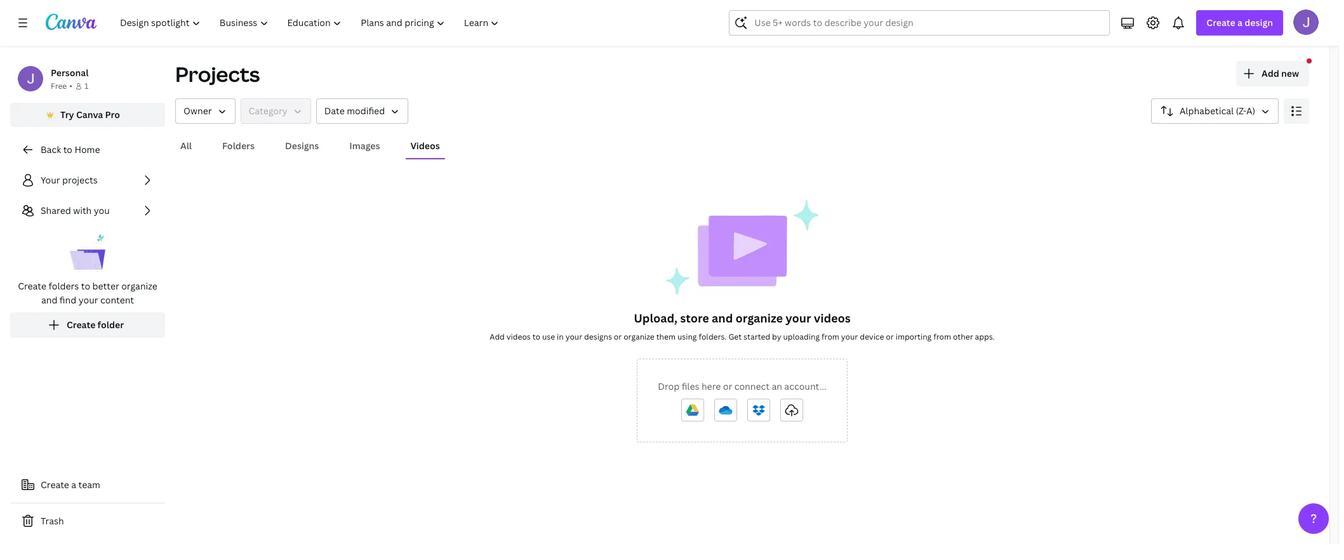 Task type: vqa. For each thing, say whether or not it's contained in the screenshot.
Create a design 'dropdown button'
yes



Task type: locate. For each thing, give the bounding box(es) containing it.
1 horizontal spatial and
[[712, 311, 733, 326]]

free
[[51, 81, 67, 91]]

1 vertical spatial a
[[71, 479, 76, 491]]

None search field
[[730, 10, 1111, 36]]

organize up content
[[121, 280, 157, 292]]

1 vertical spatial add
[[490, 332, 505, 342]]

0 vertical spatial organize
[[121, 280, 157, 292]]

a inside button
[[71, 479, 76, 491]]

1 horizontal spatial a
[[1238, 17, 1243, 29]]

and up folders.
[[712, 311, 733, 326]]

create for create folder
[[67, 319, 95, 331]]

videos left 'use'
[[507, 332, 531, 342]]

or
[[614, 332, 622, 342], [886, 332, 894, 342], [723, 381, 733, 393]]

date
[[324, 105, 345, 117]]

top level navigation element
[[112, 10, 510, 36]]

pro
[[105, 109, 120, 121]]

and left find
[[41, 294, 57, 306]]

Sort by button
[[1152, 98, 1279, 124]]

a left design
[[1238, 17, 1243, 29]]

from right uploading
[[822, 332, 840, 342]]

create down find
[[67, 319, 95, 331]]

1 horizontal spatial add
[[1262, 67, 1280, 79]]

1 horizontal spatial from
[[934, 332, 952, 342]]

Owner button
[[175, 98, 235, 124]]

account...
[[785, 381, 827, 393]]

0 vertical spatial a
[[1238, 17, 1243, 29]]

store
[[681, 311, 710, 326]]

or right 'here'
[[723, 381, 733, 393]]

1 from from the left
[[822, 332, 840, 342]]

create
[[1207, 17, 1236, 29], [18, 280, 46, 292], [67, 319, 95, 331], [41, 479, 69, 491]]

and
[[41, 294, 57, 306], [712, 311, 733, 326]]

create inside "create folders to better organize and find your content"
[[18, 280, 46, 292]]

1 horizontal spatial videos
[[814, 311, 851, 326]]

from
[[822, 332, 840, 342], [934, 332, 952, 342]]

find
[[60, 294, 76, 306]]

0 horizontal spatial add
[[490, 332, 505, 342]]

list containing your projects
[[10, 168, 165, 338]]

create inside create a team button
[[41, 479, 69, 491]]

back to home
[[41, 144, 100, 156]]

organize
[[121, 280, 157, 292], [736, 311, 783, 326], [624, 332, 655, 342]]

add
[[1262, 67, 1280, 79], [490, 332, 505, 342]]

create inside create a design dropdown button
[[1207, 17, 1236, 29]]

projects
[[62, 174, 98, 186]]

videos
[[814, 311, 851, 326], [507, 332, 531, 342]]

create folder
[[67, 319, 124, 331]]

or right the designs
[[614, 332, 622, 342]]

create left design
[[1207, 17, 1236, 29]]

videos
[[411, 140, 440, 152]]

create a design
[[1207, 17, 1274, 29]]

all
[[180, 140, 192, 152]]

using
[[678, 332, 697, 342]]

a left team on the left of page
[[71, 479, 76, 491]]

2 from from the left
[[934, 332, 952, 342]]

organize down upload, in the bottom of the page
[[624, 332, 655, 342]]

home
[[75, 144, 100, 156]]

create inside "create folder" button
[[67, 319, 95, 331]]

create left folders
[[18, 280, 46, 292]]

create left team on the left of page
[[41, 479, 69, 491]]

your
[[79, 294, 98, 306], [786, 311, 812, 326], [566, 332, 583, 342], [842, 332, 858, 342]]

add left 'use'
[[490, 332, 505, 342]]

Search search field
[[755, 11, 1085, 35]]

a
[[1238, 17, 1243, 29], [71, 479, 76, 491]]

0 horizontal spatial videos
[[507, 332, 531, 342]]

and inside "create folders to better organize and find your content"
[[41, 294, 57, 306]]

from left other in the right bottom of the page
[[934, 332, 952, 342]]

date modified
[[324, 105, 385, 117]]

organize up started
[[736, 311, 783, 326]]

folders
[[222, 140, 255, 152]]

1 horizontal spatial to
[[81, 280, 90, 292]]

new
[[1282, 67, 1300, 79]]

to
[[63, 144, 72, 156], [81, 280, 90, 292], [533, 332, 541, 342]]

0 horizontal spatial to
[[63, 144, 72, 156]]

an
[[772, 381, 783, 393]]

to left 'use'
[[533, 332, 541, 342]]

0 horizontal spatial a
[[71, 479, 76, 491]]

drop files here or connect an account...
[[658, 381, 827, 393]]

to inside upload, store and organize your videos add videos to use in your designs or organize them using folders. get started by uploading from your device or importing from other apps.
[[533, 332, 541, 342]]

category
[[249, 105, 288, 117]]

organize inside "create folders to better organize and find your content"
[[121, 280, 157, 292]]

folders button
[[217, 134, 260, 158]]

1 vertical spatial organize
[[736, 311, 783, 326]]

0 horizontal spatial organize
[[121, 280, 157, 292]]

try canva pro button
[[10, 103, 165, 127]]

or right device
[[886, 332, 894, 342]]

create for create a team
[[41, 479, 69, 491]]

0 horizontal spatial and
[[41, 294, 57, 306]]

your right find
[[79, 294, 98, 306]]

trash
[[41, 515, 64, 527]]

1 vertical spatial and
[[712, 311, 733, 326]]

add left new
[[1262, 67, 1280, 79]]

create folder button
[[10, 313, 165, 338]]

0 horizontal spatial from
[[822, 332, 840, 342]]

Category button
[[240, 98, 311, 124]]

videos up uploading
[[814, 311, 851, 326]]

(z-
[[1237, 105, 1247, 117]]

0 vertical spatial add
[[1262, 67, 1280, 79]]

folders.
[[699, 332, 727, 342]]

2 horizontal spatial to
[[533, 332, 541, 342]]

a)
[[1247, 105, 1256, 117]]

to right back
[[63, 144, 72, 156]]

jacob simon image
[[1294, 10, 1319, 35]]

to left better
[[81, 280, 90, 292]]

designs button
[[280, 134, 324, 158]]

0 vertical spatial and
[[41, 294, 57, 306]]

a inside dropdown button
[[1238, 17, 1243, 29]]

create folders to better organize and find your content
[[18, 280, 157, 306]]

2 vertical spatial organize
[[624, 332, 655, 342]]

1 vertical spatial to
[[81, 280, 90, 292]]

0 vertical spatial videos
[[814, 311, 851, 326]]

a for team
[[71, 479, 76, 491]]

drop
[[658, 381, 680, 393]]

folders
[[49, 280, 79, 292]]

2 horizontal spatial organize
[[736, 311, 783, 326]]

shared
[[41, 205, 71, 217]]

shared with you link
[[10, 198, 165, 224]]

2 vertical spatial to
[[533, 332, 541, 342]]

list
[[10, 168, 165, 338]]

all button
[[175, 134, 197, 158]]

get
[[729, 332, 742, 342]]



Task type: describe. For each thing, give the bounding box(es) containing it.
create a team
[[41, 479, 100, 491]]

you
[[94, 205, 110, 217]]

your inside "create folders to better organize and find your content"
[[79, 294, 98, 306]]

try canva pro
[[60, 109, 120, 121]]

owner
[[184, 105, 212, 117]]

folder
[[98, 319, 124, 331]]

2 horizontal spatial or
[[886, 332, 894, 342]]

uploading
[[784, 332, 820, 342]]

•
[[69, 81, 72, 91]]

trash link
[[10, 509, 165, 534]]

videos button
[[406, 134, 445, 158]]

images
[[350, 140, 380, 152]]

add inside upload, store and organize your videos add videos to use in your designs or organize them using folders. get started by uploading from your device or importing from other apps.
[[490, 332, 505, 342]]

projects
[[175, 60, 260, 88]]

1 vertical spatial videos
[[507, 332, 531, 342]]

shared with you
[[41, 205, 110, 217]]

device
[[860, 332, 885, 342]]

importing
[[896, 332, 932, 342]]

your up uploading
[[786, 311, 812, 326]]

and inside upload, store and organize your videos add videos to use in your designs or organize them using folders. get started by uploading from your device or importing from other apps.
[[712, 311, 733, 326]]

your projects
[[41, 174, 98, 186]]

modified
[[347, 105, 385, 117]]

back
[[41, 144, 61, 156]]

upload, store and organize your videos add videos to use in your designs or organize them using folders. get started by uploading from your device or importing from other apps.
[[490, 311, 995, 342]]

personal
[[51, 67, 89, 79]]

in
[[557, 332, 564, 342]]

add new button
[[1237, 61, 1310, 86]]

try
[[60, 109, 74, 121]]

a for design
[[1238, 17, 1243, 29]]

with
[[73, 205, 92, 217]]

team
[[78, 479, 100, 491]]

your right in at the bottom left
[[566, 332, 583, 342]]

other
[[954, 332, 974, 342]]

add inside add new 'dropdown button'
[[1262, 67, 1280, 79]]

apps.
[[975, 332, 995, 342]]

create a design button
[[1197, 10, 1284, 36]]

free •
[[51, 81, 72, 91]]

1 horizontal spatial or
[[723, 381, 733, 393]]

by
[[773, 332, 782, 342]]

0 horizontal spatial or
[[614, 332, 622, 342]]

to inside "create folders to better organize and find your content"
[[81, 280, 90, 292]]

back to home link
[[10, 137, 165, 163]]

here
[[702, 381, 721, 393]]

content
[[100, 294, 134, 306]]

files
[[682, 381, 700, 393]]

canva
[[76, 109, 103, 121]]

alphabetical (z-a)
[[1180, 105, 1256, 117]]

design
[[1245, 17, 1274, 29]]

started
[[744, 332, 771, 342]]

your
[[41, 174, 60, 186]]

connect
[[735, 381, 770, 393]]

1
[[84, 81, 88, 91]]

create a team button
[[10, 473, 165, 498]]

them
[[657, 332, 676, 342]]

better
[[92, 280, 119, 292]]

Date modified button
[[316, 98, 409, 124]]

designs
[[285, 140, 319, 152]]

upload,
[[634, 311, 678, 326]]

add new
[[1262, 67, 1300, 79]]

designs
[[585, 332, 612, 342]]

alphabetical
[[1180, 105, 1234, 117]]

1 horizontal spatial organize
[[624, 332, 655, 342]]

images button
[[345, 134, 385, 158]]

0 vertical spatial to
[[63, 144, 72, 156]]

your projects link
[[10, 168, 165, 193]]

create for create a design
[[1207, 17, 1236, 29]]

create for create folders to better organize and find your content
[[18, 280, 46, 292]]

your left device
[[842, 332, 858, 342]]

use
[[542, 332, 555, 342]]



